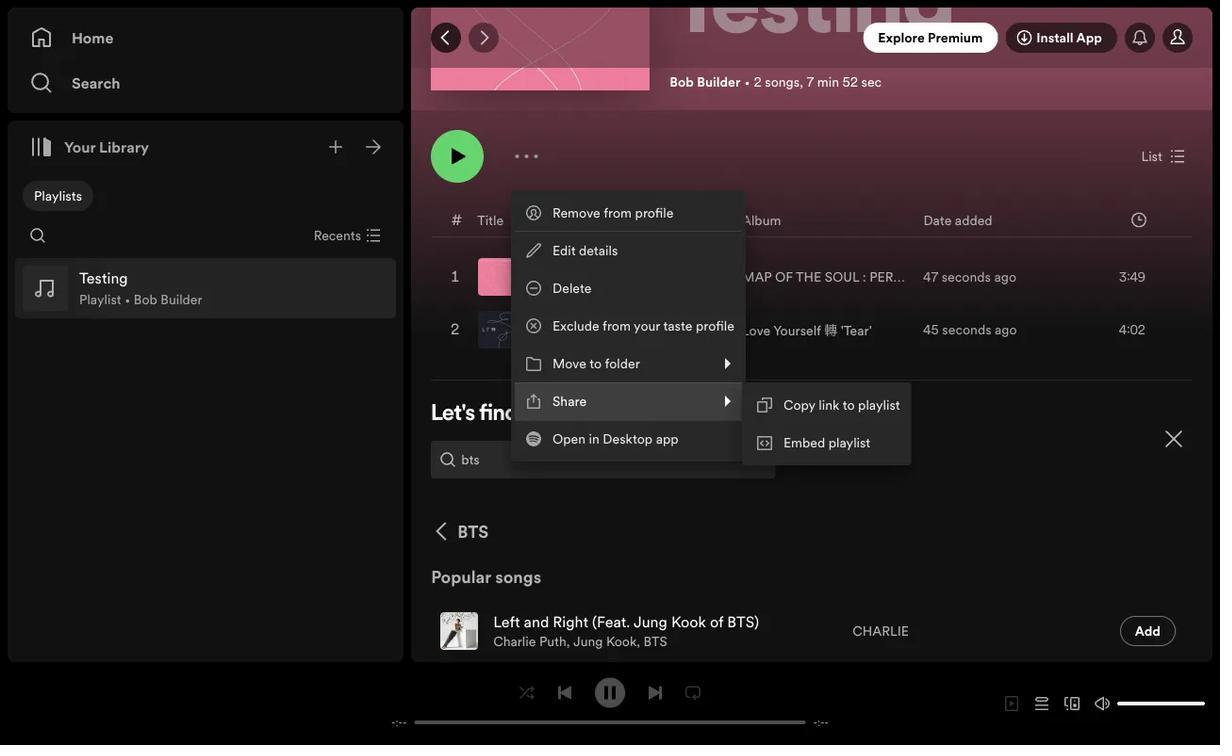 Task type: describe. For each thing, give the bounding box(es) containing it.
bts inside fake love bts
[[531, 332, 555, 350]]

#
[[451, 210, 462, 231]]

go back image inside top bar and user menu element
[[439, 30, 454, 45]]

halsey link
[[562, 279, 602, 297]]

sec
[[862, 72, 882, 90]]

, inside boy with luv (feat. halsey) bts , halsey
[[555, 279, 559, 297]]

# column header
[[451, 204, 462, 237]]

love yourself 轉 'tear'
[[742, 322, 872, 340]]

explore premium
[[878, 29, 983, 47]]

4:02
[[1119, 321, 1146, 339]]

recents
[[314, 227, 361, 245]]

ago for boy with luv (feat. halsey)
[[994, 268, 1017, 286]]

bob builder
[[670, 72, 741, 90]]

open in desktop app button
[[515, 421, 742, 458]]

(feat.
[[625, 258, 659, 279]]

duration image
[[1132, 213, 1147, 228]]

2 :- from the left
[[818, 716, 825, 730]]

love yourself 轉 'tear' link
[[742, 320, 872, 340]]

'tear'
[[841, 322, 872, 340]]

2 - from the left
[[403, 716, 407, 730]]

bob builder link
[[670, 72, 741, 90]]

what's new image
[[1132, 30, 1148, 45]]

remove from profile
[[553, 204, 674, 222]]

47
[[923, 268, 939, 286]]

album
[[742, 211, 781, 229]]

clear search field image
[[751, 453, 766, 468]]

boy
[[531, 258, 557, 279]]

to inside dropdown button
[[590, 355, 602, 373]]

3:49 cell
[[1072, 252, 1176, 303]]

, left the 7
[[800, 72, 803, 90]]

testing grid
[[412, 203, 1212, 358]]

with
[[560, 258, 593, 279]]

copy link to playlist
[[784, 397, 900, 414]]

date added
[[924, 211, 993, 229]]

from for your
[[603, 317, 631, 335]]

2 songs , 7 min 52 sec
[[754, 72, 882, 90]]

1 -:-- from the left
[[391, 716, 407, 730]]

songs for popular
[[495, 566, 541, 590]]

share
[[553, 393, 587, 411]]

find
[[479, 404, 518, 426]]

bts link inside "cell"
[[644, 633, 668, 651]]

boy with luv (feat. halsey) cell
[[478, 252, 721, 303]]

details
[[579, 242, 618, 260]]

close image
[[1163, 428, 1185, 451]]

your
[[64, 137, 96, 157]]

轉
[[824, 322, 838, 340]]

puth
[[539, 633, 567, 651]]

exclude
[[553, 317, 599, 335]]

4 - from the left
[[825, 716, 829, 730]]

pause image
[[603, 686, 618, 701]]

52
[[843, 72, 858, 90]]

min
[[817, 72, 839, 90]]

move to folder button
[[515, 345, 742, 383]]

install app
[[1037, 29, 1102, 47]]

boy with luv (feat. halsey) bts , halsey
[[531, 258, 713, 297]]

0 horizontal spatial kook
[[606, 633, 637, 651]]

embed
[[784, 434, 825, 452]]

install app link
[[1006, 23, 1117, 53]]

edit
[[553, 242, 576, 260]]

embed playlist button
[[746, 424, 908, 462]]

edit details
[[553, 242, 618, 260]]

charlie
[[493, 633, 536, 651]]

love
[[742, 322, 771, 340]]

bts button
[[431, 517, 489, 547]]

app
[[1077, 29, 1102, 47]]

library
[[99, 137, 149, 157]]

1 horizontal spatial jung
[[634, 613, 668, 633]]

remove from profile button
[[515, 194, 742, 232]]

yourself
[[774, 322, 821, 340]]

45
[[923, 321, 939, 339]]

charlie link
[[853, 623, 909, 641]]

charlie puth link
[[493, 633, 567, 651]]

desktop
[[603, 431, 653, 448]]

exclude from your taste profile
[[553, 317, 734, 335]]

List button
[[1134, 142, 1193, 172]]

fake love link
[[531, 311, 611, 332]]

3 - from the left
[[814, 716, 818, 730]]

something
[[522, 404, 625, 426]]

date
[[924, 211, 952, 229]]

45 seconds ago
[[923, 321, 1017, 339]]

, left jung kook link
[[567, 633, 570, 651]]

2
[[754, 72, 762, 90]]

(feat.
[[592, 613, 630, 633]]

ago for fake love
[[995, 321, 1017, 339]]

home link
[[30, 19, 381, 57]]

delete
[[553, 280, 592, 298]]

let's
[[431, 404, 475, 426]]

Playlists checkbox
[[23, 181, 93, 211]]

playlist inside embed playlist button
[[829, 434, 871, 452]]

list
[[1142, 148, 1163, 166]]

open in desktop app
[[553, 431, 679, 448]]

1 - from the left
[[391, 716, 396, 730]]



Task type: locate. For each thing, give the bounding box(es) containing it.
0 horizontal spatial cell
[[448, 659, 564, 710]]

seconds right 45
[[942, 321, 992, 339]]

your inside the "exclude from your taste profile" button
[[634, 317, 660, 335]]

open
[[553, 431, 586, 448]]

previous image
[[557, 686, 572, 701]]

bts up popular
[[458, 520, 489, 544]]

none search field inside the main element
[[23, 221, 53, 251]]

0 vertical spatial profile
[[635, 204, 674, 222]]

1 vertical spatial bts link
[[531, 332, 555, 350]]

profile inside button
[[635, 204, 674, 222]]

in
[[589, 431, 600, 448]]

main element
[[8, 8, 404, 663]]

1 horizontal spatial :-
[[818, 716, 825, 730]]

:-
[[396, 716, 403, 730], [818, 716, 825, 730]]

jung right (feat.
[[634, 613, 668, 633]]

2 cell from the left
[[853, 659, 908, 710]]

bts link up 'fake'
[[531, 279, 555, 297]]

0 vertical spatial bts link
[[531, 279, 555, 297]]

from
[[604, 204, 632, 222], [603, 317, 631, 335]]

kook up pause image
[[606, 633, 637, 651]]

0 vertical spatial from
[[604, 204, 632, 222]]

group containing playlist
[[15, 258, 396, 319]]

3:49
[[1119, 268, 1146, 286]]

1 :- from the left
[[396, 716, 403, 730]]

from up 'folder'
[[603, 317, 631, 335]]

group
[[15, 258, 396, 319]]

search
[[72, 73, 120, 93]]

, left halsey
[[555, 279, 559, 297]]

to inside button
[[843, 397, 855, 414]]

4:02 cell
[[1072, 305, 1176, 356]]

3 cell from the left
[[1120, 659, 1176, 710]]

of
[[710, 613, 724, 633]]

love
[[572, 311, 611, 332]]

from inside button
[[603, 317, 631, 335]]

bts link up move
[[531, 332, 555, 350]]

bts
[[531, 279, 555, 297], [531, 332, 555, 350], [458, 520, 489, 544], [644, 633, 668, 651]]

bts inside left and right (feat. jung kook of bts) charlie puth , jung kook , bts
[[644, 633, 668, 651]]

menu containing copy link to playlist
[[742, 383, 912, 466]]

from inside button
[[604, 204, 632, 222]]

go back image up popular
[[431, 521, 454, 543]]

left and right (feat. jung kook of bts) charlie puth , jung kook , bts
[[493, 613, 759, 651]]

luv
[[597, 258, 621, 279]]

0 vertical spatial seconds
[[942, 268, 991, 286]]

fake
[[531, 311, 568, 332]]

taste
[[663, 317, 693, 335]]

let's find something for your playlist
[[431, 404, 776, 426]]

go back image inside bts button
[[431, 521, 454, 543]]

profile right taste
[[696, 317, 734, 335]]

bob
[[670, 72, 694, 90], [134, 291, 157, 309]]

builder inside list item
[[161, 291, 202, 309]]

seconds for fake love
[[942, 321, 992, 339]]

0 horizontal spatial to
[[590, 355, 602, 373]]

top bar and user menu element
[[411, 8, 1213, 68]]

bob left the "2"
[[670, 72, 694, 90]]

0 vertical spatial your
[[634, 317, 660, 335]]

songs up left
[[495, 566, 541, 590]]

0 horizontal spatial songs
[[495, 566, 541, 590]]

# row
[[432, 204, 1192, 238]]

profile inside button
[[696, 317, 734, 335]]

explore premium button
[[863, 23, 998, 53]]

bob right •
[[134, 291, 157, 309]]

embed playlist
[[784, 434, 871, 452]]

your up app
[[660, 404, 703, 426]]

jung
[[634, 613, 668, 633], [573, 633, 603, 651]]

charlie
[[853, 623, 909, 641]]

ago down 47 seconds ago
[[995, 321, 1017, 339]]

search link
[[30, 64, 381, 102]]

kook left of
[[671, 613, 706, 633]]

for
[[629, 404, 656, 426]]

group inside the main element
[[15, 258, 396, 319]]

playlist inside copy link to playlist button
[[858, 397, 900, 414]]

0 vertical spatial go back image
[[439, 30, 454, 45]]

1 horizontal spatial -:--
[[814, 716, 829, 730]]

bts link right (feat.
[[644, 633, 668, 651]]

add
[[1135, 623, 1161, 641]]

1 vertical spatial to
[[843, 397, 855, 414]]

,
[[800, 72, 803, 90], [555, 279, 559, 297], [567, 633, 570, 651], [637, 633, 640, 651]]

kook
[[671, 613, 706, 633], [606, 633, 637, 651]]

bts)
[[727, 613, 759, 633]]

premium
[[928, 29, 983, 47]]

47 seconds ago
[[923, 268, 1017, 286]]

jung right puth
[[573, 633, 603, 651]]

go forward image
[[476, 30, 492, 45]]

0 vertical spatial builder
[[697, 72, 741, 90]]

1 horizontal spatial cell
[[853, 659, 908, 710]]

disable repeat image
[[686, 686, 701, 701]]

halsey)
[[663, 258, 713, 279]]

builder right •
[[161, 291, 202, 309]]

playlist down copy link to playlist
[[829, 434, 871, 452]]

next image
[[648, 686, 663, 701]]

1 horizontal spatial builder
[[697, 72, 741, 90]]

popular
[[431, 566, 491, 590]]

0 vertical spatial bob
[[670, 72, 694, 90]]

link
[[819, 397, 840, 414]]

cell
[[448, 659, 564, 710], [853, 659, 908, 710], [1120, 659, 1176, 710]]

seconds right 47
[[942, 268, 991, 286]]

list item containing playlist
[[15, 258, 396, 319]]

cell down charlie
[[448, 659, 564, 710]]

1 horizontal spatial profile
[[696, 317, 734, 335]]

explore
[[878, 29, 925, 47]]

-:--
[[391, 716, 407, 730], [814, 716, 829, 730]]

profile
[[635, 204, 674, 222], [696, 317, 734, 335]]

1 horizontal spatial kook
[[671, 613, 706, 633]]

app
[[656, 431, 679, 448]]

1 horizontal spatial bob
[[670, 72, 694, 90]]

1 vertical spatial your
[[660, 404, 703, 426]]

bts up 'fake'
[[531, 279, 555, 297]]

boy with luv (feat. halsey) link
[[531, 258, 713, 279]]

folder
[[605, 355, 640, 373]]

enable shuffle image
[[520, 686, 535, 701]]

1 vertical spatial builder
[[161, 291, 202, 309]]

bob inside the main element
[[134, 291, 157, 309]]

ago up 45 seconds ago
[[994, 268, 1017, 286]]

added
[[955, 211, 993, 229]]

Recents, List view field
[[299, 221, 392, 251]]

0 vertical spatial to
[[590, 355, 602, 373]]

left and right (feat. jung kook of bts) cell
[[441, 607, 767, 657]]

cell down charlie link
[[853, 659, 908, 710]]

1 horizontal spatial to
[[843, 397, 855, 414]]

playlist
[[79, 291, 121, 309]]

0 horizontal spatial jung
[[573, 633, 603, 651]]

left
[[493, 613, 520, 633]]

1 horizontal spatial songs
[[765, 72, 800, 90]]

list item
[[15, 258, 396, 319]]

0 horizontal spatial -:--
[[391, 716, 407, 730]]

0 horizontal spatial builder
[[161, 291, 202, 309]]

bts up move
[[531, 332, 555, 350]]

1 vertical spatial bob
[[134, 291, 157, 309]]

your left taste
[[634, 317, 660, 335]]

builder left the "2"
[[697, 72, 741, 90]]

share button
[[515, 383, 742, 421]]

your library button
[[23, 128, 157, 166]]

0 horizontal spatial profile
[[635, 204, 674, 222]]

2 horizontal spatial cell
[[1120, 659, 1176, 710]]

menu containing remove from profile
[[511, 191, 912, 466]]

player controls element
[[369, 679, 851, 730]]

Disable repeat checkbox
[[678, 679, 708, 709]]

1 vertical spatial ago
[[995, 321, 1017, 339]]

connect to a device image
[[1065, 697, 1080, 712]]

to
[[590, 355, 602, 373], [843, 397, 855, 414]]

cell right the volume high image
[[1120, 659, 1176, 710]]

duration element
[[1132, 213, 1147, 228]]

testing image
[[431, 0, 650, 90]]

ago
[[994, 268, 1017, 286], [995, 321, 1017, 339]]

install
[[1037, 29, 1074, 47]]

from up edit details button
[[604, 204, 632, 222]]

bts inside boy with luv (feat. halsey) bts , halsey
[[531, 279, 555, 297]]

bts inside bts button
[[458, 520, 489, 544]]

0 vertical spatial songs
[[765, 72, 800, 90]]

volume high image
[[1095, 697, 1110, 712]]

to right move
[[590, 355, 602, 373]]

0 horizontal spatial :-
[[396, 716, 403, 730]]

None search field
[[23, 221, 53, 251], [431, 442, 776, 479], [431, 442, 776, 479]]

add button
[[1120, 617, 1176, 647]]

list item inside the main element
[[15, 258, 396, 319]]

move to folder
[[553, 355, 640, 373]]

copy
[[784, 397, 816, 414]]

go back image
[[439, 30, 454, 45], [431, 521, 454, 543]]

none search field search in your library
[[23, 221, 53, 251]]

playlists
[[34, 187, 82, 205]]

edit details button
[[515, 232, 742, 270]]

right
[[553, 613, 589, 633]]

popular songs
[[431, 566, 541, 590]]

menu
[[511, 191, 912, 466], [742, 383, 912, 466]]

bts right (feat.
[[644, 633, 668, 651]]

jung kook link
[[573, 633, 637, 651]]

1 vertical spatial songs
[[495, 566, 541, 590]]

songs right the "2"
[[765, 72, 800, 90]]

songs for 2
[[765, 72, 800, 90]]

fake love cell
[[478, 305, 618, 356]]

1 vertical spatial go back image
[[431, 521, 454, 543]]

•
[[125, 291, 130, 309]]

remove
[[553, 204, 601, 222]]

playlist up clear search field "icon"
[[708, 404, 776, 426]]

from for profile
[[604, 204, 632, 222]]

delete button
[[515, 270, 742, 307]]

your
[[634, 317, 660, 335], [660, 404, 703, 426]]

to right 'link' on the bottom
[[843, 397, 855, 414]]

playlist right 'link' on the bottom
[[858, 397, 900, 414]]

playlist • bob builder
[[79, 291, 202, 309]]

0 vertical spatial ago
[[994, 268, 1017, 286]]

fake love bts
[[531, 311, 611, 350]]

and
[[524, 613, 549, 633]]

bts link inside fake love cell
[[531, 332, 555, 350]]

1 cell from the left
[[448, 659, 564, 710]]

profile up edit details button
[[635, 204, 674, 222]]

, right (feat.
[[637, 633, 640, 651]]

2 vertical spatial bts link
[[644, 633, 668, 651]]

bts link
[[531, 279, 555, 297], [531, 332, 555, 350], [644, 633, 668, 651]]

copy link to playlist button
[[746, 387, 908, 424]]

seconds for boy with luv (feat. halsey)
[[942, 268, 991, 286]]

1 vertical spatial profile
[[696, 317, 734, 335]]

builder
[[697, 72, 741, 90], [161, 291, 202, 309]]

title
[[477, 211, 504, 229]]

Search for songs or episodes field
[[431, 442, 776, 479]]

1 vertical spatial seconds
[[942, 321, 992, 339]]

0 horizontal spatial bob
[[134, 291, 157, 309]]

home
[[72, 27, 114, 48]]

1 vertical spatial from
[[603, 317, 631, 335]]

halsey
[[562, 279, 602, 297]]

2 -:-- from the left
[[814, 716, 829, 730]]

search in your library image
[[30, 228, 45, 243]]

move
[[553, 355, 587, 373]]

go back image left go forward icon
[[439, 30, 454, 45]]

7
[[807, 72, 814, 90]]



Task type: vqa. For each thing, say whether or not it's contained in the screenshot.
Kook
yes



